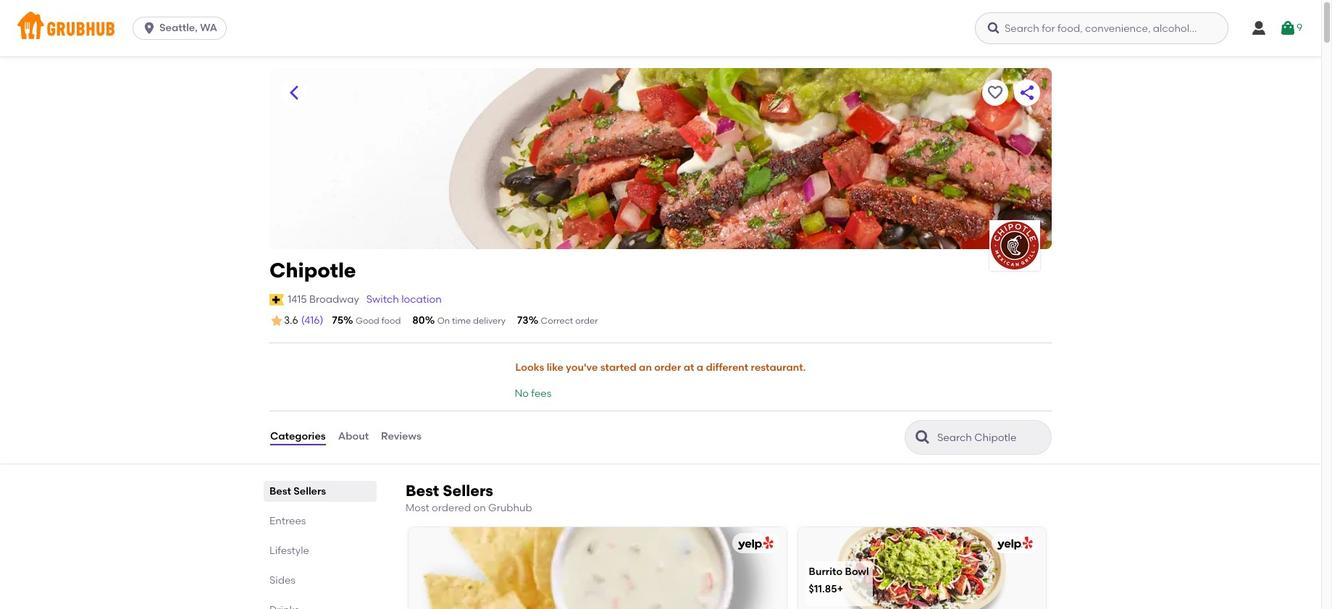Task type: vqa. For each thing, say whether or not it's contained in the screenshot.


Task type: describe. For each thing, give the bounding box(es) containing it.
sellers for best sellers most ordered on grubhub
[[443, 481, 493, 500]]

svg image inside 9 button
[[1279, 20, 1297, 37]]

2 yelp image from the left
[[995, 537, 1033, 550]]

sellers for best sellers
[[294, 485, 326, 497]]

correct order
[[541, 316, 598, 326]]

9 button
[[1279, 15, 1303, 41]]

seattle,
[[159, 22, 198, 34]]

categories
[[270, 431, 326, 443]]

1415
[[288, 293, 307, 305]]

about button
[[337, 411, 369, 463]]

1415 broadway button
[[287, 292, 360, 308]]

best for best sellers
[[269, 485, 291, 497]]

looks
[[515, 362, 544, 374]]

star icon image
[[269, 314, 284, 328]]

$11.85
[[809, 583, 837, 595]]

search icon image
[[914, 429, 932, 446]]

caret left icon image
[[285, 84, 303, 101]]

looks like you've started an order at a different restaurant. button
[[515, 352, 807, 384]]

Search Chipotle search field
[[936, 431, 1047, 444]]

different
[[706, 362, 748, 374]]

(416)
[[301, 314, 323, 327]]

svg image inside seattle, wa button
[[142, 21, 157, 35]]

seattle, wa
[[159, 22, 217, 34]]

you've
[[566, 362, 598, 374]]

at
[[684, 362, 694, 374]]

a
[[697, 362, 703, 374]]

sides
[[269, 574, 296, 586]]

1 yelp image from the left
[[735, 537, 773, 550]]

reviews
[[381, 431, 421, 443]]

an
[[639, 362, 652, 374]]

correct
[[541, 316, 573, 326]]

good
[[356, 316, 379, 326]]

save this restaurant image
[[987, 84, 1004, 101]]

no
[[515, 388, 529, 400]]

categories button
[[269, 411, 326, 463]]

+
[[837, 583, 843, 595]]

most
[[406, 502, 429, 514]]

seattle, wa button
[[133, 17, 233, 40]]



Task type: locate. For each thing, give the bounding box(es) containing it.
switch
[[366, 293, 399, 305]]

location
[[401, 293, 442, 305]]

1 horizontal spatial svg image
[[987, 21, 1001, 35]]

best for best sellers most ordered on grubhub
[[406, 481, 439, 500]]

best sellers most ordered on grubhub
[[406, 481, 532, 514]]

chipotle
[[269, 258, 356, 283]]

lifestyle
[[269, 544, 309, 557]]

switch location
[[366, 293, 442, 305]]

Search for food, convenience, alcohol... search field
[[975, 12, 1229, 44]]

best inside best sellers most ordered on grubhub
[[406, 481, 439, 500]]

svg image up save this restaurant icon
[[987, 21, 1001, 35]]

ordered
[[432, 502, 471, 514]]

0 vertical spatial order
[[575, 316, 598, 326]]

9
[[1297, 22, 1303, 34]]

2 svg image from the left
[[987, 21, 1001, 35]]

0 horizontal spatial svg image
[[1250, 20, 1268, 37]]

order right correct at the left of page
[[575, 316, 598, 326]]

yelp image
[[735, 537, 773, 550], [995, 537, 1033, 550]]

1 horizontal spatial yelp image
[[995, 537, 1033, 550]]

share icon image
[[1018, 84, 1036, 101]]

order left at
[[654, 362, 681, 374]]

1 svg image from the left
[[142, 21, 157, 35]]

sellers up on
[[443, 481, 493, 500]]

on time delivery
[[437, 316, 506, 326]]

delivery
[[473, 316, 506, 326]]

wa
[[200, 22, 217, 34]]

about
[[338, 431, 369, 443]]

switch location button
[[366, 292, 442, 308]]

svg image
[[142, 21, 157, 35], [987, 21, 1001, 35]]

0 horizontal spatial order
[[575, 316, 598, 326]]

time
[[452, 316, 471, 326]]

burrito
[[809, 566, 843, 578]]

1415 broadway
[[288, 293, 359, 305]]

bowl
[[845, 566, 869, 578]]

svg image left seattle,
[[142, 21, 157, 35]]

no fees
[[515, 388, 551, 400]]

sellers
[[443, 481, 493, 500], [294, 485, 326, 497]]

order inside button
[[654, 362, 681, 374]]

best up 'entrees' in the left bottom of the page
[[269, 485, 291, 497]]

73
[[517, 314, 529, 327]]

looks like you've started an order at a different restaurant.
[[515, 362, 806, 374]]

1 vertical spatial order
[[654, 362, 681, 374]]

on
[[437, 316, 450, 326]]

0 horizontal spatial svg image
[[142, 21, 157, 35]]

3.6
[[284, 314, 298, 327]]

fees
[[531, 388, 551, 400]]

svg image
[[1250, 20, 1268, 37], [1279, 20, 1297, 37]]

1 horizontal spatial best
[[406, 481, 439, 500]]

subscription pass image
[[269, 294, 284, 306]]

broadway
[[309, 293, 359, 305]]

75
[[332, 314, 343, 327]]

0 horizontal spatial sellers
[[294, 485, 326, 497]]

order
[[575, 316, 598, 326], [654, 362, 681, 374]]

sellers up 'entrees' in the left bottom of the page
[[294, 485, 326, 497]]

80
[[412, 314, 425, 327]]

1 svg image from the left
[[1250, 20, 1268, 37]]

0 horizontal spatial yelp image
[[735, 537, 773, 550]]

sellers inside best sellers most ordered on grubhub
[[443, 481, 493, 500]]

0 horizontal spatial best
[[269, 485, 291, 497]]

reviews button
[[380, 411, 422, 463]]

2 svg image from the left
[[1279, 20, 1297, 37]]

restaurant.
[[751, 362, 806, 374]]

good food
[[356, 316, 401, 326]]

best
[[406, 481, 439, 500], [269, 485, 291, 497]]

on
[[473, 502, 486, 514]]

entrees
[[269, 515, 306, 527]]

burrito bowl $11.85 +
[[809, 566, 869, 595]]

like
[[547, 362, 564, 374]]

1 horizontal spatial sellers
[[443, 481, 493, 500]]

main navigation navigation
[[0, 0, 1321, 57]]

grubhub
[[488, 502, 532, 514]]

best sellers
[[269, 485, 326, 497]]

food
[[381, 316, 401, 326]]

save this restaurant button
[[982, 80, 1008, 106]]

best up most
[[406, 481, 439, 500]]

1 horizontal spatial order
[[654, 362, 681, 374]]

chipotle logo image
[[990, 220, 1040, 271]]

1 horizontal spatial svg image
[[1279, 20, 1297, 37]]

started
[[600, 362, 637, 374]]



